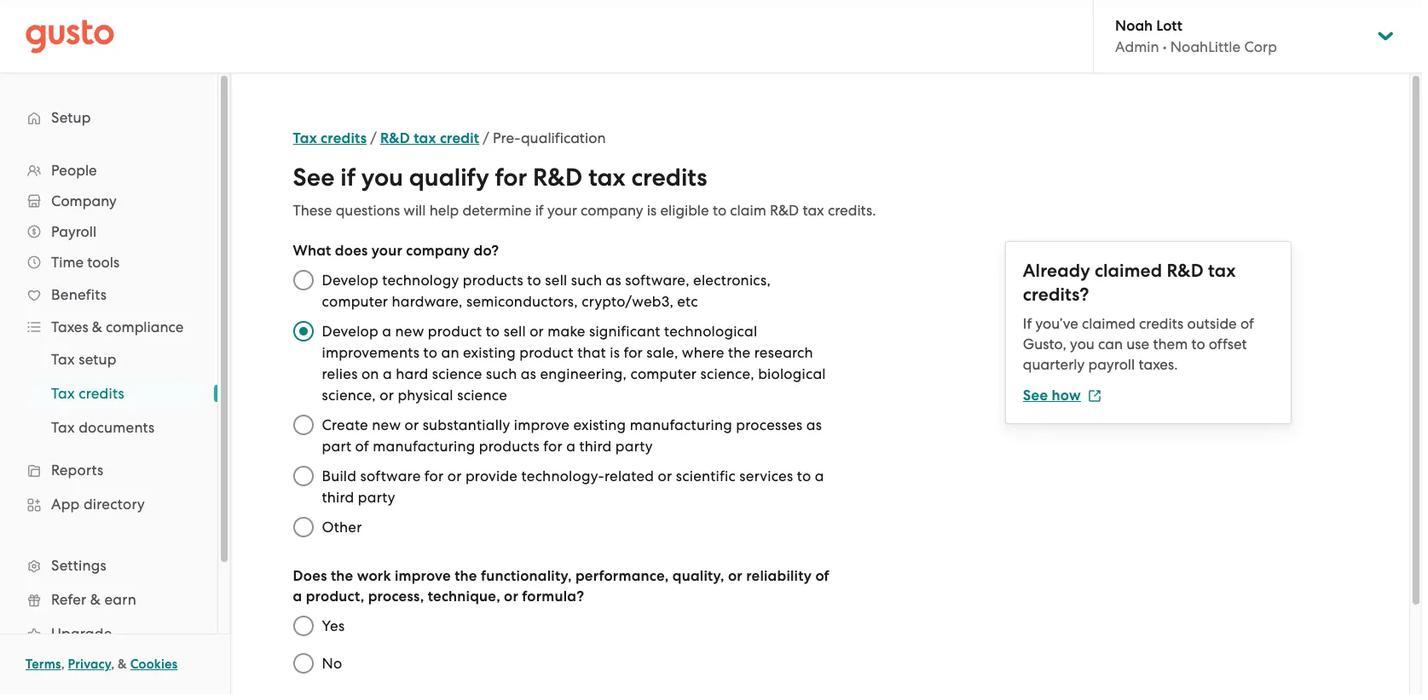 Task type: describe. For each thing, give the bounding box(es) containing it.
build software for or provide technology-related or scientific services to a third party
[[322, 468, 824, 506]]

tax for tax credits / r&d tax credit / pre-qualification
[[293, 130, 317, 148]]

r&d left credit
[[380, 130, 410, 148]]

privacy
[[68, 657, 111, 673]]

0 vertical spatial product
[[428, 323, 482, 340]]

credits inside gusto navigation element
[[79, 385, 124, 402]]

directory
[[83, 496, 145, 513]]

significant
[[589, 323, 660, 340]]

refer & earn link
[[17, 585, 200, 616]]

tax for tax setup
[[51, 351, 75, 368]]

party inside create new or substantially improve existing manufacturing processes as part of manufacturing products for a third party
[[615, 438, 653, 455]]

a up "improvements"
[[382, 323, 392, 340]]

computer inside 'develop a new product to sell or make significant technological improvements to an existing product that is for sale, where the research relies on a hard science such as engineering, computer science, biological science, or physical science'
[[630, 366, 697, 383]]

terms
[[26, 657, 61, 673]]

0 horizontal spatial the
[[331, 568, 353, 586]]

research
[[754, 344, 813, 362]]

people
[[51, 162, 97, 179]]

cookies
[[130, 657, 178, 673]]

qualify
[[409, 163, 489, 193]]

of for create new or substantially improve existing manufacturing processes as part of manufacturing products for a third party
[[355, 438, 369, 455]]

tax documents link
[[31, 413, 200, 443]]

for inside 'develop a new product to sell or make significant technological improvements to an existing product that is for sale, where the research relies on a hard science such as engineering, computer science, biological science, or physical science'
[[624, 344, 643, 362]]

party inside build software for or provide technology-related or scientific services to a third party
[[358, 489, 395, 506]]

tax left credits.
[[803, 202, 824, 219]]

such inside 'develop a new product to sell or make significant technological improvements to an existing product that is for sale, where the research relies on a hard science such as engineering, computer science, biological science, or physical science'
[[486, 366, 517, 383]]

1 horizontal spatial if
[[535, 202, 544, 219]]

earn
[[104, 592, 136, 609]]

•
[[1163, 38, 1167, 55]]

credits.
[[828, 202, 876, 219]]

hard
[[396, 366, 428, 383]]

no
[[322, 656, 342, 673]]

& for compliance
[[92, 319, 102, 336]]

credit
[[440, 130, 479, 148]]

payroll
[[1088, 356, 1135, 373]]

people button
[[17, 155, 200, 186]]

tax for tax documents
[[51, 419, 75, 437]]

computer inside the develop technology products to sell such as software, electronics, computer hardware, semiconductors, crypto/web3, etc
[[322, 293, 388, 310]]

r&d down qualification
[[533, 163, 583, 193]]

biological
[[758, 366, 826, 383]]

tax setup
[[51, 351, 117, 368]]

what does your company do?
[[293, 242, 499, 260]]

you inside 'if you've claimed credits outside of gusto, you can use them to offset quarterly payroll taxes.'
[[1070, 336, 1095, 353]]

product,
[[306, 588, 364, 606]]

tools
[[87, 254, 120, 271]]

Create new or substantially improve existing manufacturing processes as part of manufacturing products for a third party radio
[[284, 407, 322, 444]]

for inside create new or substantially improve existing manufacturing processes as part of manufacturing products for a third party
[[543, 438, 563, 455]]

already
[[1023, 260, 1090, 282]]

semiconductors,
[[466, 293, 578, 310]]

sale,
[[647, 344, 678, 362]]

relies
[[322, 366, 358, 383]]

improve inside does the work improve the functionality, performance, quality, or reliability of a product, process, technique, or formula?
[[395, 568, 451, 586]]

2 / from the left
[[483, 130, 489, 147]]

you've
[[1036, 315, 1078, 333]]

cookies button
[[130, 655, 178, 675]]

technology
[[382, 272, 459, 289]]

1 / from the left
[[370, 130, 377, 147]]

app directory
[[51, 496, 145, 513]]

of for does the work improve the functionality, performance, quality, or reliability of a product, process, technique, or formula?
[[815, 568, 830, 586]]

tax for tax credits
[[51, 385, 75, 402]]

compliance
[[106, 319, 184, 336]]

quarterly
[[1023, 356, 1085, 373]]

to left claim at the right top
[[713, 202, 727, 219]]

crypto/web3,
[[582, 293, 674, 310]]

settings
[[51, 558, 106, 575]]

taxes
[[51, 319, 88, 336]]

& for earn
[[90, 592, 101, 609]]

gusto navigation element
[[0, 73, 217, 695]]

do?
[[474, 242, 499, 260]]

refer & earn
[[51, 592, 136, 609]]

upgrade
[[51, 626, 112, 643]]

list containing tax setup
[[0, 343, 217, 445]]

for inside build software for or provide technology-related or scientific services to a third party
[[424, 468, 444, 485]]

setup
[[51, 109, 91, 126]]

payroll
[[51, 223, 97, 240]]

1 vertical spatial company
[[406, 242, 470, 260]]

products inside the develop technology products to sell such as software, electronics, computer hardware, semiconductors, crypto/web3, etc
[[463, 272, 523, 289]]

time
[[51, 254, 84, 271]]

0 vertical spatial your
[[547, 202, 577, 219]]

company button
[[17, 186, 200, 217]]

claimed inside 'if you've claimed credits outside of gusto, you can use them to offset quarterly payroll taxes.'
[[1082, 315, 1136, 333]]

already claimed r&d tax credits?
[[1023, 260, 1236, 306]]

outside
[[1187, 315, 1237, 333]]

tax inside already claimed r&d tax credits?
[[1208, 260, 1236, 282]]

pre-
[[493, 130, 521, 147]]

r&d tax credit link
[[380, 130, 479, 148]]

upgrade link
[[17, 619, 200, 650]]

help
[[429, 202, 459, 219]]

create new or substantially improve existing manufacturing processes as part of manufacturing products for a third party
[[322, 417, 822, 455]]

functionality,
[[481, 568, 572, 586]]

0 vertical spatial tax credits link
[[293, 130, 367, 148]]

or right quality,
[[728, 568, 743, 586]]

where
[[682, 344, 724, 362]]

claimed inside already claimed r&d tax credits?
[[1095, 260, 1162, 282]]

an
[[441, 344, 459, 362]]

No radio
[[284, 645, 322, 683]]

a inside build software for or provide technology-related or scientific services to a third party
[[815, 468, 824, 485]]

1 vertical spatial science,
[[322, 387, 376, 404]]

1 horizontal spatial product
[[519, 344, 574, 362]]

or right related
[[658, 468, 672, 485]]

develop technology products to sell such as software, electronics, computer hardware, semiconductors, crypto/web3, etc
[[322, 272, 771, 310]]

new inside create new or substantially improve existing manufacturing processes as part of manufacturing products for a third party
[[372, 417, 401, 434]]

noahlittle
[[1171, 38, 1241, 55]]

claim
[[730, 202, 766, 219]]

a right on
[[383, 366, 392, 383]]

refer
[[51, 592, 86, 609]]

payroll button
[[17, 217, 200, 247]]

or inside create new or substantially improve existing manufacturing processes as part of manufacturing products for a third party
[[405, 417, 419, 434]]

gusto,
[[1023, 336, 1067, 353]]

yes
[[322, 618, 345, 635]]

qualification
[[521, 130, 606, 147]]

a inside create new or substantially improve existing manufacturing processes as part of manufacturing products for a third party
[[566, 438, 576, 455]]

if
[[1023, 315, 1032, 333]]

services
[[740, 468, 793, 485]]

taxes & compliance
[[51, 319, 184, 336]]

time tools
[[51, 254, 120, 271]]

to inside build software for or provide technology-related or scientific services to a third party
[[797, 468, 811, 485]]

provide
[[465, 468, 518, 485]]

technology-
[[521, 468, 605, 485]]

determine
[[463, 202, 532, 219]]

of inside 'if you've claimed credits outside of gusto, you can use them to offset quarterly payroll taxes.'
[[1241, 315, 1254, 333]]



Task type: locate. For each thing, give the bounding box(es) containing it.
Other radio
[[284, 509, 322, 547]]

see how
[[1023, 387, 1081, 405]]

party up related
[[615, 438, 653, 455]]

0 vertical spatial party
[[615, 438, 653, 455]]

product down the make
[[519, 344, 574, 362]]

performance,
[[575, 568, 669, 586]]

work
[[357, 568, 391, 586]]

you left can at the right of the page
[[1070, 336, 1095, 353]]

list containing people
[[0, 155, 217, 686]]

lott
[[1156, 17, 1182, 35]]

1 horizontal spatial your
[[547, 202, 577, 219]]

computer down sale,
[[630, 366, 697, 383]]

to right services
[[797, 468, 811, 485]]

develop for develop technology products to sell such as software, electronics, computer hardware, semiconductors, crypto/web3, etc
[[322, 272, 378, 289]]

related
[[605, 468, 654, 485]]

existing right an
[[463, 344, 516, 362]]

for right software at the bottom
[[424, 468, 444, 485]]

claimed right already on the right
[[1095, 260, 1162, 282]]

manufacturing up scientific
[[630, 417, 732, 434]]

sell down semiconductors,
[[504, 323, 526, 340]]

a inside does the work improve the functionality, performance, quality, or reliability of a product, process, technique, or formula?
[[293, 588, 302, 606]]

1 vertical spatial third
[[322, 489, 354, 506]]

credits up questions
[[321, 130, 367, 148]]

1 horizontal spatial third
[[579, 438, 612, 455]]

to left an
[[423, 344, 437, 362]]

terms link
[[26, 657, 61, 673]]

them
[[1153, 336, 1188, 353]]

computer down does on the left top
[[322, 293, 388, 310]]

third down build
[[322, 489, 354, 506]]

1 horizontal spatial you
[[1070, 336, 1095, 353]]

does
[[293, 568, 327, 586]]

as inside create new or substantially improve existing manufacturing processes as part of manufacturing products for a third party
[[806, 417, 822, 434]]

such
[[571, 272, 602, 289], [486, 366, 517, 383]]

products down do? at the top left
[[463, 272, 523, 289]]

new down hardware,
[[395, 323, 424, 340]]

improve inside create new or substantially improve existing manufacturing processes as part of manufacturing products for a third party
[[514, 417, 570, 434]]

0 vertical spatial third
[[579, 438, 612, 455]]

hardware,
[[392, 293, 463, 310]]

admin
[[1115, 38, 1159, 55]]

third up technology-
[[579, 438, 612, 455]]

1 vertical spatial &
[[90, 592, 101, 609]]

tax credits link down tax setup link
[[31, 379, 200, 409]]

if up questions
[[340, 163, 356, 193]]

list
[[0, 155, 217, 686], [0, 343, 217, 445]]

improvements
[[322, 344, 420, 362]]

a right services
[[815, 468, 824, 485]]

etc
[[677, 293, 698, 310]]

tax credits
[[51, 385, 124, 402]]

such inside the develop technology products to sell such as software, electronics, computer hardware, semiconductors, crypto/web3, etc
[[571, 272, 602, 289]]

1 horizontal spatial party
[[615, 438, 653, 455]]

see left how
[[1023, 387, 1048, 405]]

sell inside the develop technology products to sell such as software, electronics, computer hardware, semiconductors, crypto/web3, etc
[[545, 272, 567, 289]]

company up technology
[[406, 242, 470, 260]]

does
[[335, 242, 368, 260]]

to down semiconductors,
[[486, 323, 500, 340]]

to inside the develop technology products to sell such as software, electronics, computer hardware, semiconductors, crypto/web3, etc
[[527, 272, 541, 289]]

0 horizontal spatial your
[[372, 242, 402, 260]]

noah
[[1115, 17, 1153, 35]]

1 horizontal spatial company
[[581, 202, 643, 219]]

for up technology-
[[543, 438, 563, 455]]

1 horizontal spatial computer
[[630, 366, 697, 383]]

improve
[[514, 417, 570, 434], [395, 568, 451, 586]]

1 vertical spatial products
[[479, 438, 540, 455]]

2 vertical spatial of
[[815, 568, 830, 586]]

products inside create new or substantially improve existing manufacturing processes as part of manufacturing products for a third party
[[479, 438, 540, 455]]

is right that
[[610, 344, 620, 362]]

tax left credit
[[414, 130, 436, 148]]

tax credits / r&d tax credit / pre-qualification
[[293, 130, 606, 148]]

quality,
[[673, 568, 724, 586]]

manufacturing up software at the bottom
[[373, 438, 475, 455]]

1 horizontal spatial science,
[[700, 366, 754, 383]]

1 horizontal spatial the
[[455, 568, 477, 586]]

science down an
[[432, 366, 482, 383]]

is left the eligible
[[647, 202, 657, 219]]

1 vertical spatial science
[[457, 387, 507, 404]]

science, down where
[[700, 366, 754, 383]]

1 vertical spatial improve
[[395, 568, 451, 586]]

electronics,
[[693, 272, 771, 289]]

a
[[382, 323, 392, 340], [383, 366, 392, 383], [566, 438, 576, 455], [815, 468, 824, 485], [293, 588, 302, 606]]

use
[[1127, 336, 1150, 353]]

a up technology-
[[566, 438, 576, 455]]

or down physical
[[405, 417, 419, 434]]

/
[[370, 130, 377, 147], [483, 130, 489, 147]]

the
[[728, 344, 751, 362], [331, 568, 353, 586], [455, 568, 477, 586]]

1 horizontal spatial existing
[[573, 417, 626, 434]]

0 vertical spatial products
[[463, 272, 523, 289]]

to inside 'if you've claimed credits outside of gusto, you can use them to offset quarterly payroll taxes.'
[[1192, 336, 1205, 353]]

1 horizontal spatial /
[[483, 130, 489, 147]]

existing inside create new or substantially improve existing manufacturing processes as part of manufacturing products for a third party
[[573, 417, 626, 434]]

company left the eligible
[[581, 202, 643, 219]]

build
[[322, 468, 357, 485]]

the up the technique, on the left of page
[[455, 568, 477, 586]]

party down software at the bottom
[[358, 489, 395, 506]]

1 horizontal spatial see
[[1023, 387, 1048, 405]]

2 vertical spatial as
[[806, 417, 822, 434]]

0 vertical spatial as
[[606, 272, 621, 289]]

home image
[[26, 19, 114, 53]]

sell
[[545, 272, 567, 289], [504, 323, 526, 340]]

processes
[[736, 417, 803, 434]]

other
[[322, 519, 362, 536]]

1 vertical spatial see
[[1023, 387, 1048, 405]]

such up crypto/web3,
[[571, 272, 602, 289]]

or left physical
[[380, 387, 394, 404]]

of right reliability
[[815, 568, 830, 586]]

0 horizontal spatial product
[[428, 323, 482, 340]]

2 develop from the top
[[322, 323, 378, 340]]

0 vertical spatial you
[[361, 163, 403, 193]]

offset
[[1209, 336, 1247, 353]]

such up substantially
[[486, 366, 517, 383]]

reports
[[51, 462, 104, 479]]

0 vertical spatial develop
[[322, 272, 378, 289]]

2 horizontal spatial as
[[806, 417, 822, 434]]

existing inside 'develop a new product to sell or make significant technological improvements to an existing product that is for sale, where the research relies on a hard science such as engineering, computer science, biological science, or physical science'
[[463, 344, 516, 362]]

2 list from the top
[[0, 343, 217, 445]]

credits?
[[1023, 284, 1089, 306]]

& inside dropdown button
[[92, 319, 102, 336]]

1 horizontal spatial such
[[571, 272, 602, 289]]

of inside create new or substantially improve existing manufacturing processes as part of manufacturing products for a third party
[[355, 438, 369, 455]]

1 develop from the top
[[322, 272, 378, 289]]

is inside 'develop a new product to sell or make significant technological improvements to an existing product that is for sale, where the research relies on a hard science such as engineering, computer science, biological science, or physical science'
[[610, 344, 620, 362]]

technological
[[664, 323, 757, 340]]

1 horizontal spatial tax credits link
[[293, 130, 367, 148]]

tax
[[293, 130, 317, 148], [51, 351, 75, 368], [51, 385, 75, 402], [51, 419, 75, 437]]

1 vertical spatial claimed
[[1082, 315, 1136, 333]]

0 vertical spatial science,
[[700, 366, 754, 383]]

0 vertical spatial sell
[[545, 272, 567, 289]]

1 vertical spatial tax credits link
[[31, 379, 200, 409]]

1 vertical spatial you
[[1070, 336, 1095, 353]]

tax down taxes
[[51, 351, 75, 368]]

0 horizontal spatial is
[[610, 344, 620, 362]]

as left engineering, in the bottom of the page
[[521, 366, 536, 383]]

1 vertical spatial develop
[[322, 323, 378, 340]]

science up substantially
[[457, 387, 507, 404]]

0 vertical spatial existing
[[463, 344, 516, 362]]

1 list from the top
[[0, 155, 217, 686]]

new right create
[[372, 417, 401, 434]]

2 horizontal spatial of
[[1241, 315, 1254, 333]]

computer
[[322, 293, 388, 310], [630, 366, 697, 383]]

credits
[[321, 130, 367, 148], [631, 163, 707, 193], [1139, 315, 1184, 333], [79, 385, 124, 402]]

your
[[547, 202, 577, 219], [372, 242, 402, 260]]

privacy link
[[68, 657, 111, 673]]

1 horizontal spatial ,
[[111, 657, 115, 673]]

what
[[293, 242, 331, 260]]

the down technological
[[728, 344, 751, 362]]

0 vertical spatial company
[[581, 202, 643, 219]]

as right "processes" at the bottom of page
[[806, 417, 822, 434]]

setup link
[[17, 102, 200, 133]]

of right part
[[355, 438, 369, 455]]

see if you qualify for r&d tax credits
[[293, 163, 707, 193]]

1 vertical spatial as
[[521, 366, 536, 383]]

or left the make
[[530, 323, 544, 340]]

see up these
[[293, 163, 335, 193]]

1 horizontal spatial improve
[[514, 417, 570, 434]]

see for see how
[[1023, 387, 1048, 405]]

terms , privacy , & cookies
[[26, 657, 178, 673]]

to down outside
[[1192, 336, 1205, 353]]

0 horizontal spatial /
[[370, 130, 377, 147]]

, left privacy
[[61, 657, 65, 673]]

/ left r&d tax credit link
[[370, 130, 377, 147]]

develop inside the develop technology products to sell such as software, electronics, computer hardware, semiconductors, crypto/web3, etc
[[322, 272, 378, 289]]

does the work improve the functionality, performance, quality, or reliability of a product, process, technique, or formula?
[[293, 568, 830, 606]]

1 , from the left
[[61, 657, 65, 673]]

0 horizontal spatial existing
[[463, 344, 516, 362]]

1 vertical spatial if
[[535, 202, 544, 219]]

see how link
[[1023, 387, 1102, 405]]

company
[[51, 193, 117, 210]]

0 horizontal spatial ,
[[61, 657, 65, 673]]

third inside build software for or provide technology-related or scientific services to a third party
[[322, 489, 354, 506]]

0 vertical spatial &
[[92, 319, 102, 336]]

1 vertical spatial sell
[[504, 323, 526, 340]]

0 horizontal spatial of
[[355, 438, 369, 455]]

app
[[51, 496, 80, 513]]

existing
[[463, 344, 516, 362], [573, 417, 626, 434]]

0 vertical spatial such
[[571, 272, 602, 289]]

1 horizontal spatial as
[[606, 272, 621, 289]]

you
[[361, 163, 403, 193], [1070, 336, 1095, 353]]

Yes radio
[[284, 608, 322, 645]]

engineering,
[[540, 366, 627, 383]]

0 vertical spatial science
[[432, 366, 482, 383]]

, down 'upgrade' link
[[111, 657, 115, 673]]

,
[[61, 657, 65, 673], [111, 657, 115, 673]]

r&d right claim at the right top
[[770, 202, 799, 219]]

to up semiconductors,
[[527, 272, 541, 289]]

science
[[432, 366, 482, 383], [457, 387, 507, 404]]

0 horizontal spatial computer
[[322, 293, 388, 310]]

0 horizontal spatial manufacturing
[[373, 438, 475, 455]]

on
[[361, 366, 379, 383]]

Develop a new product to sell or make significant technological improvements to an existing product that is for sale, where the research relies on a hard science such as engineering, computer science, biological science, or physical science radio
[[284, 313, 322, 350]]

r&d up outside
[[1167, 260, 1204, 282]]

tax up these questions will help determine if your company is eligible to claim r&d tax credits.
[[588, 163, 626, 193]]

credits up 'them'
[[1139, 315, 1184, 333]]

or down functionality,
[[504, 588, 519, 606]]

scientific
[[676, 468, 736, 485]]

2 vertical spatial &
[[118, 657, 127, 673]]

if right determine
[[535, 202, 544, 219]]

0 vertical spatial if
[[340, 163, 356, 193]]

2 , from the left
[[111, 657, 115, 673]]

& right taxes
[[92, 319, 102, 336]]

products up provide
[[479, 438, 540, 455]]

1 horizontal spatial is
[[647, 202, 657, 219]]

1 horizontal spatial of
[[815, 568, 830, 586]]

existing down engineering, in the bottom of the page
[[573, 417, 626, 434]]

0 vertical spatial manufacturing
[[630, 417, 732, 434]]

tax up outside
[[1208, 260, 1236, 282]]

the inside 'develop a new product to sell or make significant technological improvements to an existing product that is for sale, where the research relies on a hard science such as engineering, computer science, biological science, or physical science'
[[728, 344, 751, 362]]

new inside 'develop a new product to sell or make significant technological improvements to an existing product that is for sale, where the research relies on a hard science such as engineering, computer science, biological science, or physical science'
[[395, 323, 424, 340]]

physical
[[398, 387, 453, 404]]

noah lott admin • noahlittle corp
[[1115, 17, 1277, 55]]

that
[[577, 344, 606, 362]]

as inside 'develop a new product to sell or make significant technological improvements to an existing product that is for sale, where the research relies on a hard science such as engineering, computer science, biological science, or physical science'
[[521, 366, 536, 383]]

claimed up can at the right of the page
[[1082, 315, 1136, 333]]

1 horizontal spatial manufacturing
[[630, 417, 732, 434]]

tax credits link up these
[[293, 130, 367, 148]]

&
[[92, 319, 102, 336], [90, 592, 101, 609], [118, 657, 127, 673]]

your right determine
[[547, 202, 577, 219]]

/ left pre-
[[483, 130, 489, 147]]

sell inside 'develop a new product to sell or make significant technological improvements to an existing product that is for sale, where the research relies on a hard science such as engineering, computer science, biological science, or physical science'
[[504, 323, 526, 340]]

a down does
[[293, 588, 302, 606]]

corp
[[1244, 38, 1277, 55]]

0 vertical spatial of
[[1241, 315, 1254, 333]]

how
[[1052, 387, 1081, 405]]

as inside the develop technology products to sell such as software, electronics, computer hardware, semiconductors, crypto/web3, etc
[[606, 272, 621, 289]]

for down significant in the left of the page
[[624, 344, 643, 362]]

0 horizontal spatial party
[[358, 489, 395, 506]]

setup
[[79, 351, 117, 368]]

& left cookies
[[118, 657, 127, 673]]

of inside does the work improve the functionality, performance, quality, or reliability of a product, process, technique, or formula?
[[815, 568, 830, 586]]

0 horizontal spatial such
[[486, 366, 517, 383]]

0 horizontal spatial sell
[[504, 323, 526, 340]]

the up "product,"
[[331, 568, 353, 586]]

tax down tax setup
[[51, 385, 75, 402]]

0 horizontal spatial tax credits link
[[31, 379, 200, 409]]

Develop technology products to sell such as software, electronics, computer hardware, semiconductors, crypto/web3, etc radio
[[284, 262, 322, 299]]

eligible
[[660, 202, 709, 219]]

1 vertical spatial new
[[372, 417, 401, 434]]

technique,
[[428, 588, 500, 606]]

r&d inside already claimed r&d tax credits?
[[1167, 260, 1204, 282]]

develop up "improvements"
[[322, 323, 378, 340]]

0 horizontal spatial if
[[340, 163, 356, 193]]

reports link
[[17, 455, 200, 486]]

of up offset
[[1241, 315, 1254, 333]]

1 vertical spatial existing
[[573, 417, 626, 434]]

1 vertical spatial of
[[355, 438, 369, 455]]

0 vertical spatial is
[[647, 202, 657, 219]]

1 horizontal spatial sell
[[545, 272, 567, 289]]

credits inside 'if you've claimed credits outside of gusto, you can use them to offset quarterly payroll taxes.'
[[1139, 315, 1184, 333]]

sell up semiconductors,
[[545, 272, 567, 289]]

tax documents
[[51, 419, 155, 437]]

your right does on the left top
[[372, 242, 402, 260]]

& left earn at the bottom of page
[[90, 592, 101, 609]]

these
[[293, 202, 332, 219]]

0 vertical spatial claimed
[[1095, 260, 1162, 282]]

these questions will help determine if your company is eligible to claim r&d tax credits.
[[293, 202, 876, 219]]

improve up technology-
[[514, 417, 570, 434]]

1 vertical spatial party
[[358, 489, 395, 506]]

0 horizontal spatial you
[[361, 163, 403, 193]]

develop down does on the left top
[[322, 272, 378, 289]]

credits up tax documents
[[79, 385, 124, 402]]

Build software for or provide technology-related or scientific services to a third party radio
[[284, 458, 322, 495]]

product up an
[[428, 323, 482, 340]]

0 horizontal spatial company
[[406, 242, 470, 260]]

0 horizontal spatial third
[[322, 489, 354, 506]]

substantially
[[423, 417, 510, 434]]

2 horizontal spatial the
[[728, 344, 751, 362]]

0 horizontal spatial science,
[[322, 387, 376, 404]]

0 horizontal spatial see
[[293, 163, 335, 193]]

0 vertical spatial improve
[[514, 417, 570, 434]]

1 vertical spatial computer
[[630, 366, 697, 383]]

improve up process,
[[395, 568, 451, 586]]

new
[[395, 323, 424, 340], [372, 417, 401, 434]]

1 vertical spatial such
[[486, 366, 517, 383]]

manufacturing
[[630, 417, 732, 434], [373, 438, 475, 455]]

tax up these
[[293, 130, 317, 148]]

1 vertical spatial is
[[610, 344, 620, 362]]

0 vertical spatial see
[[293, 163, 335, 193]]

0 horizontal spatial improve
[[395, 568, 451, 586]]

science, down relies
[[322, 387, 376, 404]]

see for see if you qualify for r&d tax credits
[[293, 163, 335, 193]]

third inside create new or substantially improve existing manufacturing processes as part of manufacturing products for a third party
[[579, 438, 612, 455]]

formula?
[[522, 588, 584, 606]]

develop inside 'develop a new product to sell or make significant technological improvements to an existing product that is for sale, where the research relies on a hard science such as engineering, computer science, biological science, or physical science'
[[322, 323, 378, 340]]

0 vertical spatial new
[[395, 323, 424, 340]]

0 vertical spatial computer
[[322, 293, 388, 310]]

is
[[647, 202, 657, 219], [610, 344, 620, 362]]

1 vertical spatial manufacturing
[[373, 438, 475, 455]]

develop for develop a new product to sell or make significant technological improvements to an existing product that is for sale, where the research relies on a hard science such as engineering, computer science, biological science, or physical science
[[322, 323, 378, 340]]

for up determine
[[495, 163, 527, 193]]

1 vertical spatial your
[[372, 242, 402, 260]]

as
[[606, 272, 621, 289], [521, 366, 536, 383], [806, 417, 822, 434]]

1 vertical spatial product
[[519, 344, 574, 362]]

0 horizontal spatial as
[[521, 366, 536, 383]]

credits up the eligible
[[631, 163, 707, 193]]

for
[[495, 163, 527, 193], [624, 344, 643, 362], [543, 438, 563, 455], [424, 468, 444, 485]]

you up questions
[[361, 163, 403, 193]]

tax down "tax credits"
[[51, 419, 75, 437]]

product
[[428, 323, 482, 340], [519, 344, 574, 362]]

or left provide
[[447, 468, 462, 485]]

as up crypto/web3,
[[606, 272, 621, 289]]

software
[[360, 468, 421, 485]]



Task type: vqa. For each thing, say whether or not it's contained in the screenshot.
the right PARTY
yes



